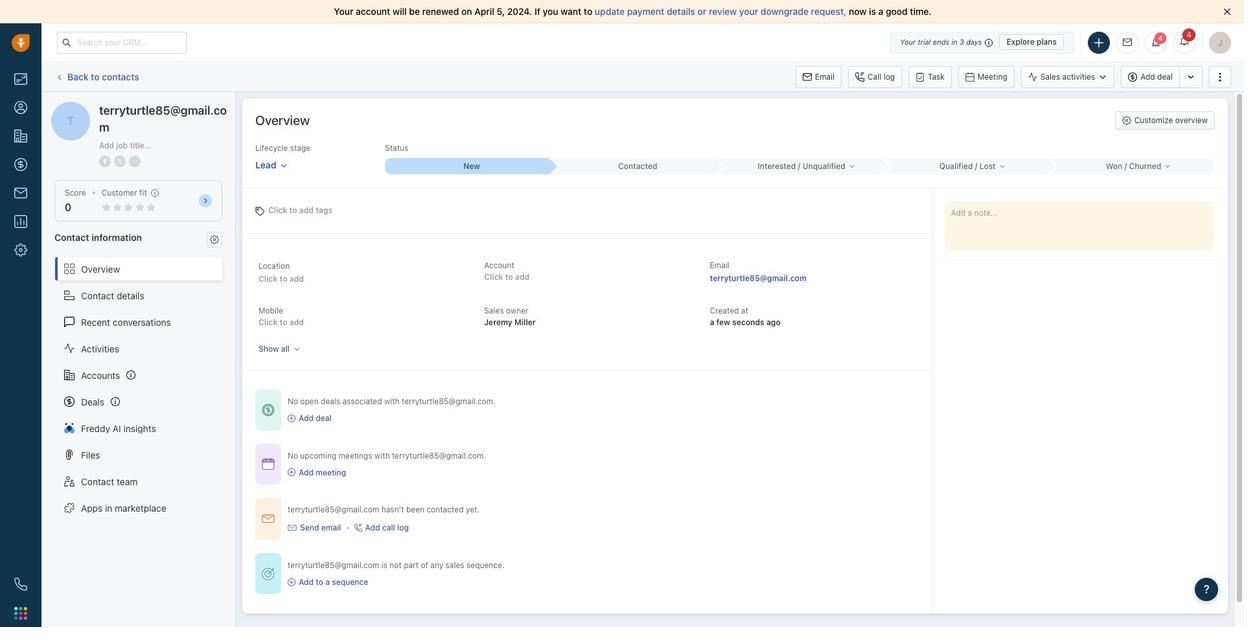 Task type: vqa. For each thing, say whether or not it's contained in the screenshot.
dialog
no



Task type: locate. For each thing, give the bounding box(es) containing it.
container_wx8msf4aqz5i3rn1 image
[[288, 415, 296, 423], [262, 458, 275, 471], [288, 469, 296, 477], [354, 524, 362, 532], [262, 567, 275, 580]]

Search your CRM... text field
[[57, 31, 187, 53]]

mng settings image
[[210, 235, 219, 244]]

container_wx8msf4aqz5i3rn1 image
[[262, 404, 275, 417], [262, 513, 275, 526], [288, 524, 297, 533], [288, 579, 296, 586]]

close image
[[1224, 8, 1231, 16]]



Task type: describe. For each thing, give the bounding box(es) containing it.
phone element
[[8, 572, 34, 598]]

phone image
[[14, 578, 27, 591]]

freshworks switcher image
[[14, 607, 27, 620]]



